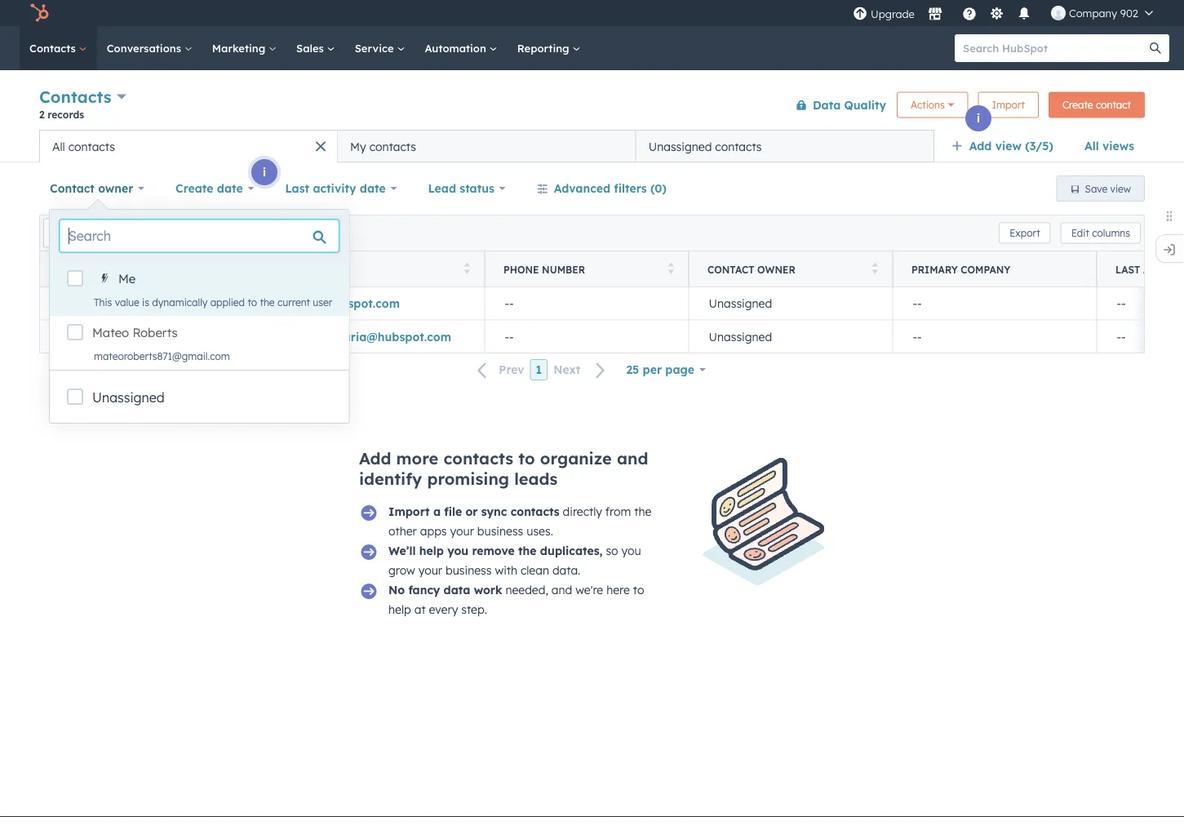 Task type: locate. For each thing, give the bounding box(es) containing it.
(sample up maria johnson (sample contact) link
[[213, 296, 260, 311]]

1 horizontal spatial import
[[993, 99, 1025, 111]]

0 horizontal spatial contact
[[50, 181, 95, 196]]

email
[[300, 263, 332, 276]]

0 horizontal spatial your
[[419, 563, 443, 578]]

1 horizontal spatial and
[[617, 448, 649, 469]]

1 horizontal spatial view
[[1111, 182, 1132, 195]]

import
[[993, 99, 1025, 111], [389, 505, 430, 519]]

1 vertical spatial import
[[389, 505, 430, 519]]

1 vertical spatial help
[[389, 603, 411, 617]]

(sample down the applied at the top left
[[215, 329, 262, 344]]

1 vertical spatial and
[[552, 583, 573, 597]]

import for import a file or sync contacts
[[389, 505, 430, 519]]

contacts up records
[[39, 87, 112, 107]]

1 horizontal spatial contact
[[708, 263, 755, 276]]

to left organize
[[519, 448, 535, 469]]

0 horizontal spatial owner
[[98, 181, 133, 196]]

last for last activity date
[[285, 181, 310, 196]]

the left current on the left top of page
[[260, 296, 275, 308]]

help inside needed, and we're here to help at every step.
[[389, 603, 411, 617]]

view inside save view button
[[1111, 182, 1132, 195]]

to right the applied at the top left
[[248, 296, 257, 308]]

business inside "directly from the other apps your business uses."
[[478, 524, 524, 538]]

import inside button
[[993, 99, 1025, 111]]

0 vertical spatial contacts
[[29, 41, 79, 55]]

view inside add view (3/5) 'popup button'
[[996, 139, 1022, 153]]

0 horizontal spatial date
[[217, 181, 243, 196]]

import a file or sync contacts
[[389, 505, 560, 519]]

contact owner
[[50, 181, 133, 196], [708, 263, 796, 276]]

1 press to sort. element from the left
[[260, 263, 266, 276]]

0 vertical spatial owner
[[98, 181, 133, 196]]

page
[[666, 363, 695, 377]]

0 vertical spatial create
[[1063, 99, 1094, 111]]

press to sort. image
[[464, 263, 470, 274], [668, 263, 674, 274], [872, 263, 879, 274]]

date up the search search box
[[217, 181, 243, 196]]

press to sort. element
[[260, 263, 266, 276], [464, 263, 470, 276], [668, 263, 674, 276], [872, 263, 879, 276]]

view
[[996, 139, 1022, 153], [1111, 182, 1132, 195]]

to right here
[[633, 583, 645, 597]]

and inside add more contacts to organize and identify promising leads
[[617, 448, 649, 469]]

all inside button
[[52, 139, 65, 154]]

you right so
[[622, 544, 642, 558]]

step.
[[462, 603, 487, 617]]

edit columns button
[[1061, 223, 1142, 244]]

company 902 button
[[1042, 0, 1164, 26]]

1 unassigned button from the top
[[689, 287, 893, 320]]

contacts inside popup button
[[39, 87, 112, 107]]

my
[[350, 139, 366, 154]]

create inside button
[[1063, 99, 1094, 111]]

business up the we'll help you remove the duplicates,
[[478, 524, 524, 538]]

add left more
[[359, 448, 391, 469]]

1 vertical spatial contacts
[[39, 87, 112, 107]]

hubspot link
[[20, 3, 61, 23]]

1 vertical spatial create
[[176, 181, 214, 196]]

unassigned
[[649, 139, 712, 154], [709, 296, 773, 311], [709, 329, 773, 344], [92, 389, 165, 406]]

emailmaria@hubspot.com
[[301, 329, 452, 344]]

25 per page button
[[616, 354, 717, 386]]

import up add view (3/5)
[[993, 99, 1025, 111]]

the right "from"
[[635, 505, 652, 519]]

help image
[[963, 7, 977, 22]]

0 vertical spatial i button
[[966, 105, 992, 131]]

2 horizontal spatial i button
[[966, 105, 992, 131]]

0 vertical spatial contact owner
[[50, 181, 133, 196]]

add more contacts to organize and identify promising leads
[[359, 448, 649, 489]]

marketing link
[[202, 26, 287, 70]]

0 horizontal spatial to
[[248, 296, 257, 308]]

Search name, phone, email addresses, or company search field
[[43, 218, 236, 248]]

marketplaces button
[[919, 0, 953, 26]]

at
[[415, 603, 426, 617]]

last inside popup button
[[285, 181, 310, 196]]

press to sort. image
[[260, 263, 266, 274]]

0 horizontal spatial you
[[448, 544, 469, 558]]

add for add more contacts to organize and identify promising leads
[[359, 448, 391, 469]]

0 vertical spatial your
[[450, 524, 474, 538]]

advanced
[[554, 181, 611, 196]]

-- button down number
[[485, 287, 689, 320]]

add inside add more contacts to organize and identify promising leads
[[359, 448, 391, 469]]

menu containing company 902
[[852, 0, 1165, 26]]

1 vertical spatial owner
[[758, 263, 796, 276]]

and
[[617, 448, 649, 469], [552, 583, 573, 597]]

create inside popup button
[[176, 181, 214, 196]]

import up other
[[389, 505, 430, 519]]

to inside needed, and we're here to help at every step.
[[633, 583, 645, 597]]

-- button for bh@hubspot.com
[[485, 287, 689, 320]]

columns
[[1093, 227, 1131, 239]]

business
[[478, 524, 524, 538], [446, 563, 492, 578]]

contact) down current on the left top of page
[[266, 329, 315, 344]]

primary company
[[912, 263, 1011, 276]]

0 vertical spatial add
[[970, 139, 992, 153]]

0 vertical spatial business
[[478, 524, 524, 538]]

last
[[285, 181, 310, 196], [1116, 263, 1141, 276]]

1 vertical spatial contact)
[[266, 329, 315, 344]]

add view (3/5) button
[[941, 130, 1074, 162]]

the
[[260, 296, 275, 308], [635, 505, 652, 519], [519, 544, 537, 558]]

mateo roberts
[[92, 325, 178, 340]]

2 press to sort. element from the left
[[464, 263, 470, 276]]

contact
[[1097, 99, 1132, 111]]

0 vertical spatial and
[[617, 448, 649, 469]]

1 horizontal spatial create
[[1063, 99, 1094, 111]]

and up "from"
[[617, 448, 649, 469]]

2 vertical spatial i button
[[64, 238, 90, 265]]

2 date from the left
[[360, 181, 386, 196]]

2 horizontal spatial to
[[633, 583, 645, 597]]

0 horizontal spatial the
[[260, 296, 275, 308]]

value
[[115, 296, 139, 308]]

sync
[[482, 505, 507, 519]]

to inside add more contacts to organize and identify promising leads
[[519, 448, 535, 469]]

--
[[505, 296, 514, 311], [913, 296, 922, 311], [1117, 296, 1126, 311], [505, 329, 514, 344], [913, 329, 922, 344], [1117, 329, 1126, 344]]

contacts
[[68, 139, 115, 154], [370, 139, 416, 154], [716, 139, 762, 154], [444, 448, 514, 469], [511, 505, 560, 519]]

2 you from the left
[[622, 544, 642, 558]]

your down file
[[450, 524, 474, 538]]

i down contact owner popup button
[[75, 244, 78, 258]]

you left remove
[[448, 544, 469, 558]]

1 horizontal spatial owner
[[758, 263, 796, 276]]

1 -- button from the top
[[485, 287, 689, 320]]

company 902
[[1070, 6, 1139, 20]]

1 vertical spatial (sample
[[215, 329, 262, 344]]

create for create contact
[[1063, 99, 1094, 111]]

edit
[[1072, 227, 1090, 239]]

1 horizontal spatial press to sort. image
[[668, 263, 674, 274]]

date
[[217, 181, 243, 196], [360, 181, 386, 196]]

next button
[[548, 359, 616, 381]]

0 horizontal spatial press to sort. image
[[464, 263, 470, 274]]

-- button for emailmaria@hubspot.com
[[485, 320, 689, 353]]

halligan
[[161, 296, 209, 311]]

1 horizontal spatial date
[[360, 181, 386, 196]]

1 horizontal spatial you
[[622, 544, 642, 558]]

date right activity
[[360, 181, 386, 196]]

my contacts button
[[338, 130, 636, 162]]

number
[[542, 263, 586, 276]]

duplicates,
[[540, 544, 603, 558]]

all left views at the top right
[[1085, 139, 1100, 153]]

1 horizontal spatial last
[[1116, 263, 1141, 276]]

1 vertical spatial contact owner
[[708, 263, 796, 276]]

1 horizontal spatial add
[[970, 139, 992, 153]]

(sample for halligan
[[213, 296, 260, 311]]

leads
[[515, 469, 558, 489]]

bh@hubspot.com button
[[281, 287, 485, 320]]

0 horizontal spatial import
[[389, 505, 430, 519]]

unassigned contacts button
[[636, 130, 935, 162]]

1 vertical spatial add
[[359, 448, 391, 469]]

i button up add view (3/5)
[[966, 105, 992, 131]]

data quality
[[813, 98, 887, 112]]

1 horizontal spatial help
[[420, 544, 444, 558]]

identify
[[359, 469, 422, 489]]

1 vertical spatial your
[[419, 563, 443, 578]]

1 date from the left
[[217, 181, 243, 196]]

sales
[[296, 41, 327, 55]]

2 vertical spatial the
[[519, 544, 537, 558]]

create left contact
[[1063, 99, 1094, 111]]

contact) for bh@hubspot.com
[[263, 296, 312, 311]]

i button left name at the left top of the page
[[64, 238, 90, 265]]

1 vertical spatial last
[[1116, 263, 1141, 276]]

business up data
[[446, 563, 492, 578]]

1 vertical spatial i
[[263, 165, 266, 179]]

marketing
[[212, 41, 269, 55]]

from
[[606, 505, 631, 519]]

0 vertical spatial contact)
[[263, 296, 312, 311]]

last left activity
[[285, 181, 310, 196]]

1 vertical spatial view
[[1111, 182, 1132, 195]]

create down all contacts button
[[176, 181, 214, 196]]

all down 2 records
[[52, 139, 65, 154]]

view left (3/5)
[[996, 139, 1022, 153]]

automation
[[425, 41, 490, 55]]

your up fancy
[[419, 563, 443, 578]]

brian halligan (sample contact)
[[126, 296, 312, 311]]

0 vertical spatial help
[[420, 544, 444, 558]]

advanced filters (0) button
[[526, 172, 678, 205]]

1 horizontal spatial all
[[1085, 139, 1100, 153]]

0 vertical spatial (sample
[[213, 296, 260, 311]]

contacts for my contacts
[[370, 139, 416, 154]]

0 vertical spatial i
[[977, 111, 981, 125]]

25
[[627, 363, 640, 377]]

Search search field
[[60, 220, 339, 252]]

0 horizontal spatial create
[[176, 181, 214, 196]]

contact
[[50, 181, 95, 196], [708, 263, 755, 276]]

your inside so you grow your business with clean data.
[[419, 563, 443, 578]]

work
[[474, 583, 503, 597]]

1 vertical spatial to
[[519, 448, 535, 469]]

contacts link
[[20, 26, 97, 70]]

i button
[[966, 105, 992, 131], [251, 159, 278, 185], [64, 238, 90, 265]]

the up clean
[[519, 544, 537, 558]]

2 horizontal spatial press to sort. image
[[872, 263, 879, 274]]

2 horizontal spatial the
[[635, 505, 652, 519]]

import for import
[[993, 99, 1025, 111]]

(sample
[[213, 296, 260, 311], [215, 329, 262, 344]]

contacts inside add more contacts to organize and identify promising leads
[[444, 448, 514, 469]]

2 -- button from the top
[[485, 320, 689, 353]]

contact) left user
[[263, 296, 312, 311]]

0 vertical spatial contact
[[50, 181, 95, 196]]

contact owner inside popup button
[[50, 181, 133, 196]]

-- button up next button
[[485, 320, 689, 353]]

to
[[248, 296, 257, 308], [519, 448, 535, 469], [633, 583, 645, 597]]

contact) for emailmaria@hubspot.com
[[266, 329, 315, 344]]

help button
[[956, 0, 984, 26]]

1 vertical spatial business
[[446, 563, 492, 578]]

last activity date button
[[275, 172, 408, 205]]

0 horizontal spatial help
[[389, 603, 411, 617]]

i left last activity date popup button
[[263, 165, 266, 179]]

save
[[1086, 182, 1108, 195]]

2 vertical spatial to
[[633, 583, 645, 597]]

1 horizontal spatial contact owner
[[708, 263, 796, 276]]

2 all from the left
[[52, 139, 65, 154]]

1 horizontal spatial your
[[450, 524, 474, 538]]

add for add view (3/5)
[[970, 139, 992, 153]]

2
[[39, 108, 45, 120]]

help down no
[[389, 603, 411, 617]]

mateo roberts image
[[1052, 6, 1066, 20]]

owner inside popup button
[[98, 181, 133, 196]]

i
[[977, 111, 981, 125], [263, 165, 266, 179], [75, 244, 78, 258]]

menu
[[852, 0, 1165, 26]]

3 press to sort. image from the left
[[872, 263, 879, 274]]

2 vertical spatial i
[[75, 244, 78, 258]]

0 horizontal spatial last
[[285, 181, 310, 196]]

the inside "directly from the other apps your business uses."
[[635, 505, 652, 519]]

1 vertical spatial the
[[635, 505, 652, 519]]

2 unassigned button from the top
[[689, 320, 893, 353]]

help down apps
[[420, 544, 444, 558]]

last left "activit"
[[1116, 263, 1141, 276]]

view right the save
[[1111, 182, 1132, 195]]

i up add view (3/5) 'popup button'
[[977, 111, 981, 125]]

contacts down hubspot link
[[29, 41, 79, 55]]

0 vertical spatial the
[[260, 296, 275, 308]]

hubspot image
[[29, 3, 49, 23]]

0 horizontal spatial and
[[552, 583, 573, 597]]

1 vertical spatial i button
[[251, 159, 278, 185]]

applied
[[210, 296, 245, 308]]

1 horizontal spatial the
[[519, 544, 537, 558]]

list box
[[50, 262, 349, 370]]

clean
[[521, 563, 550, 578]]

-
[[505, 296, 510, 311], [510, 296, 514, 311], [913, 296, 918, 311], [918, 296, 922, 311], [1117, 296, 1122, 311], [1122, 296, 1126, 311], [505, 329, 510, 344], [510, 329, 514, 344], [913, 329, 918, 344], [918, 329, 922, 344], [1117, 329, 1122, 344], [1122, 329, 1126, 344]]

1 horizontal spatial to
[[519, 448, 535, 469]]

0 horizontal spatial view
[[996, 139, 1022, 153]]

0 horizontal spatial all
[[52, 139, 65, 154]]

i button right create date
[[251, 159, 278, 185]]

0 vertical spatial view
[[996, 139, 1022, 153]]

0 horizontal spatial add
[[359, 448, 391, 469]]

your inside "directly from the other apps your business uses."
[[450, 524, 474, 538]]

1 vertical spatial contact
[[708, 263, 755, 276]]

1 all from the left
[[1085, 139, 1100, 153]]

add down import button
[[970, 139, 992, 153]]

0 vertical spatial last
[[285, 181, 310, 196]]

0 horizontal spatial contact owner
[[50, 181, 133, 196]]

actions button
[[897, 92, 969, 118]]

add inside 'popup button'
[[970, 139, 992, 153]]

unassigned button for emailmaria@hubspot.com
[[689, 320, 893, 353]]

help
[[420, 544, 444, 558], [389, 603, 411, 617]]

last activit
[[1116, 263, 1185, 276]]

marketplaces image
[[928, 7, 943, 22]]

quality
[[845, 98, 887, 112]]

all
[[1085, 139, 1100, 153], [52, 139, 65, 154]]

2 press to sort. image from the left
[[668, 263, 674, 274]]

and down data. at left
[[552, 583, 573, 597]]

0 vertical spatial import
[[993, 99, 1025, 111]]

organize
[[540, 448, 612, 469]]



Task type: describe. For each thing, give the bounding box(es) containing it.
25 per page
[[627, 363, 695, 377]]

last for last activit
[[1116, 263, 1141, 276]]

create contact
[[1063, 99, 1132, 111]]

more
[[396, 448, 439, 469]]

activit
[[1144, 263, 1185, 276]]

last activity date
[[285, 181, 386, 196]]

all contacts button
[[39, 130, 338, 162]]

1 horizontal spatial i button
[[251, 159, 278, 185]]

promising
[[427, 469, 510, 489]]

emailmaria@hubspot.com button
[[281, 320, 485, 353]]

all views link
[[1074, 130, 1146, 162]]

we'll help you remove the duplicates,
[[389, 544, 603, 558]]

press to sort. image for contact owner
[[872, 263, 879, 274]]

views
[[1103, 139, 1135, 153]]

contacts for all contacts
[[68, 139, 115, 154]]

no
[[389, 583, 405, 597]]

brian
[[126, 296, 157, 311]]

next
[[554, 363, 581, 377]]

902
[[1121, 6, 1139, 20]]

phone number
[[504, 263, 586, 276]]

all views
[[1085, 139, 1135, 153]]

reporting link
[[508, 26, 591, 70]]

contacts banner
[[39, 84, 1146, 130]]

1
[[536, 363, 542, 377]]

contact inside popup button
[[50, 181, 95, 196]]

save view button
[[1057, 176, 1146, 202]]

maria johnson (sample contact) link
[[126, 329, 315, 344]]

notifications image
[[1017, 7, 1032, 22]]

edit columns
[[1072, 227, 1131, 239]]

export
[[1010, 227, 1041, 239]]

lead status
[[428, 181, 495, 196]]

no fancy data work
[[389, 583, 503, 597]]

so
[[606, 544, 619, 558]]

is
[[142, 296, 149, 308]]

company
[[1070, 6, 1118, 20]]

2 records
[[39, 108, 84, 120]]

primary company column header
[[893, 251, 1098, 287]]

all for all contacts
[[52, 139, 65, 154]]

filters
[[614, 181, 647, 196]]

reporting
[[517, 41, 573, 55]]

maria johnson (sample contact)
[[126, 329, 315, 344]]

service
[[355, 41, 397, 55]]

actions
[[911, 99, 945, 111]]

business inside so you grow your business with clean data.
[[446, 563, 492, 578]]

import button
[[979, 92, 1039, 118]]

save view
[[1086, 182, 1132, 195]]

1 you from the left
[[448, 544, 469, 558]]

this
[[94, 296, 112, 308]]

create date
[[176, 181, 243, 196]]

you inside so you grow your business with clean data.
[[622, 544, 642, 558]]

4 press to sort. element from the left
[[872, 263, 879, 276]]

and inside needed, and we're here to help at every step.
[[552, 583, 573, 597]]

settings image
[[990, 7, 1005, 22]]

pagination navigation
[[468, 359, 616, 381]]

1 horizontal spatial i
[[263, 165, 266, 179]]

view for add
[[996, 139, 1022, 153]]

(sample for johnson
[[215, 329, 262, 344]]

me
[[118, 271, 136, 287]]

or
[[466, 505, 478, 519]]

with
[[495, 563, 518, 578]]

contacts for unassigned contacts
[[716, 139, 762, 154]]

here
[[607, 583, 630, 597]]

search image
[[1150, 42, 1162, 54]]

upgrade
[[871, 7, 915, 21]]

all contacts
[[52, 139, 115, 154]]

contact owner button
[[39, 172, 155, 205]]

needed,
[[506, 583, 549, 597]]

maria
[[126, 329, 160, 344]]

2 horizontal spatial i
[[977, 111, 981, 125]]

data
[[813, 98, 841, 112]]

primary
[[912, 263, 958, 276]]

my contacts
[[350, 139, 416, 154]]

grow
[[389, 563, 415, 578]]

(0)
[[651, 181, 667, 196]]

lead
[[428, 181, 456, 196]]

create for create date
[[176, 181, 214, 196]]

prev button
[[468, 359, 530, 381]]

fancy
[[409, 583, 440, 597]]

dynamically
[[152, 296, 208, 308]]

roberts
[[133, 325, 178, 340]]

contacts button
[[39, 85, 127, 109]]

activity
[[313, 181, 356, 196]]

press to sort. image for phone number
[[668, 263, 674, 274]]

settings link
[[987, 4, 1008, 22]]

upgrade image
[[853, 7, 868, 22]]

this value is dynamically applied to the current user
[[94, 296, 333, 308]]

1 press to sort. image from the left
[[464, 263, 470, 274]]

uses.
[[527, 524, 553, 538]]

automation link
[[415, 26, 508, 70]]

directly from the other apps your business uses.
[[389, 505, 652, 538]]

3 press to sort. element from the left
[[668, 263, 674, 276]]

view for save
[[1111, 182, 1132, 195]]

sales link
[[287, 26, 345, 70]]

mateo
[[92, 325, 129, 340]]

conversations
[[107, 41, 184, 55]]

data
[[444, 583, 471, 597]]

0 horizontal spatial i
[[75, 244, 78, 258]]

emailmaria@hubspot.com link
[[301, 329, 452, 344]]

list box containing me
[[50, 262, 349, 370]]

remove
[[472, 544, 515, 558]]

data quality button
[[785, 89, 888, 121]]

Search HubSpot search field
[[955, 34, 1155, 62]]

other
[[389, 524, 417, 538]]

directly
[[563, 505, 603, 519]]

needed, and we're here to help at every step.
[[389, 583, 645, 617]]

all for all views
[[1085, 139, 1100, 153]]

user
[[313, 296, 333, 308]]

mateoroberts871@gmail.com
[[94, 350, 230, 362]]

service link
[[345, 26, 415, 70]]

0 horizontal spatial i button
[[64, 238, 90, 265]]

records
[[48, 108, 84, 120]]

create contact button
[[1049, 92, 1146, 118]]

company
[[961, 263, 1011, 276]]

(3/5)
[[1026, 139, 1054, 153]]

phone
[[504, 263, 539, 276]]

unassigned button for bh@hubspot.com
[[689, 287, 893, 320]]

0 vertical spatial to
[[248, 296, 257, 308]]



Task type: vqa. For each thing, say whether or not it's contained in the screenshot.
the Payments (0) dropdown button
no



